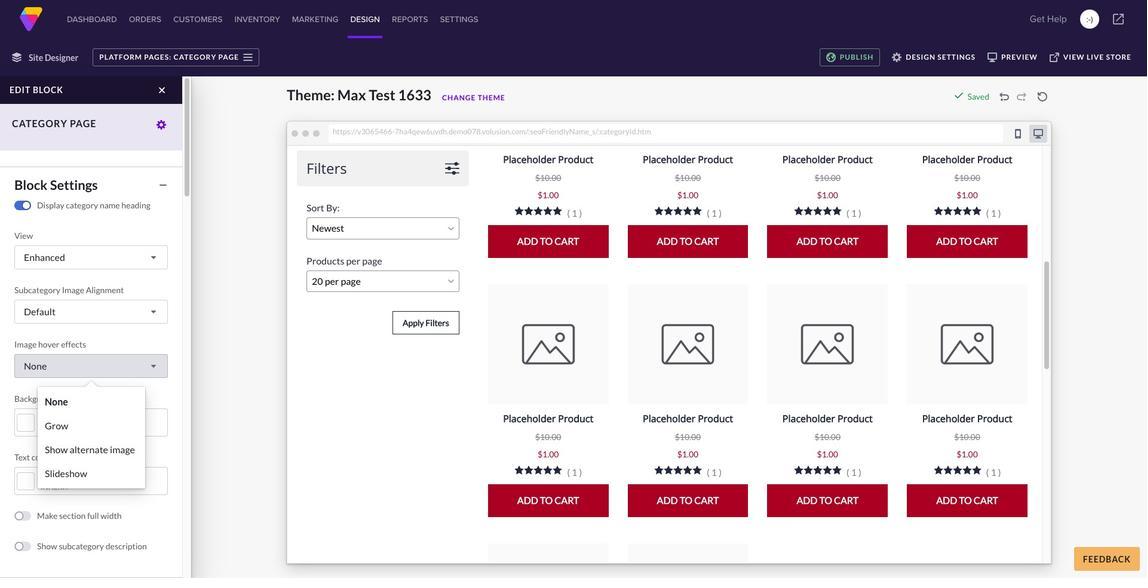 Task type: locate. For each thing, give the bounding box(es) containing it.
dashboard
[[67, 13, 117, 25]]

0 horizontal spatial category
[[12, 118, 67, 129]]

https://v3065466-
[[333, 127, 395, 136]]

marketing
[[292, 13, 338, 25]]

1 vertical spatial settings
[[50, 177, 98, 193]]

display
[[37, 200, 64, 210]]

0 vertical spatial image
[[62, 285, 84, 295]]

0 vertical spatial color
[[60, 394, 79, 404]]

publish button
[[820, 48, 880, 66]]

1 vertical spatial none
[[45, 396, 68, 407]]

show for show alternate image
[[45, 444, 68, 455]]

settings inside design settings button
[[938, 53, 976, 62]]

menu containing none
[[38, 387, 145, 489]]

volusion-logo link
[[19, 7, 43, 31]]

marketing button
[[290, 0, 341, 38]]

display category name heading
[[37, 200, 151, 210]]

1 horizontal spatial color
[[60, 394, 79, 404]]

feedback
[[1083, 554, 1131, 564]]

1 vertical spatial color
[[31, 452, 50, 462]]

none link
[[41, 390, 142, 414]]

1 horizontal spatial settings
[[938, 53, 976, 62]]

2 vertical spatial default
[[41, 471, 76, 481]]

image hover effects
[[14, 339, 86, 350]]

0 horizontal spatial settings
[[50, 177, 98, 193]]

0 vertical spatial default
[[24, 306, 56, 317]]

image
[[62, 285, 84, 295], [14, 339, 37, 350]]

orders
[[129, 13, 161, 25]]

image
[[110, 444, 135, 455]]

default up rgba(255,255,255,0)
[[41, 412, 76, 422]]

subcategory
[[14, 285, 60, 295]]

hover
[[38, 339, 59, 350]]

default inside button
[[24, 306, 56, 317]]

edit
[[10, 85, 31, 95]]

1 vertical spatial image
[[14, 339, 37, 350]]

settings
[[938, 53, 976, 62], [50, 177, 98, 193]]

none up grow at the bottom left
[[45, 396, 68, 407]]

1 horizontal spatial category
[[174, 53, 216, 62]]

design settings button
[[886, 48, 982, 66]]

0 horizontal spatial image
[[14, 339, 37, 350]]

1 vertical spatial category
[[12, 118, 67, 129]]

feedback button
[[1074, 547, 1140, 571]]

background color
[[14, 394, 79, 404]]

0 vertical spatial none
[[24, 360, 47, 372]]

1 horizontal spatial view
[[1063, 53, 1085, 62]]

1 vertical spatial view
[[14, 231, 33, 241]]

0 vertical spatial category
[[174, 53, 216, 62]]

page inside 'sidebar' element
[[70, 118, 96, 129]]

category right pages:
[[174, 53, 216, 62]]

color for background color
[[60, 394, 79, 404]]

sidebar element
[[0, 76, 191, 578]]

settings inside block settings button
[[50, 177, 98, 193]]

preview button
[[982, 48, 1044, 66]]

none inside 'link'
[[45, 396, 68, 407]]

settings up "category"
[[50, 177, 98, 193]]

show
[[45, 444, 68, 455], [37, 541, 57, 551]]

color right the text
[[31, 452, 50, 462]]

default rgba(255,255,255,0)
[[41, 412, 110, 433]]

customers button
[[171, 0, 225, 38]]

1 vertical spatial page
[[70, 118, 96, 129]]

settings right design
[[938, 53, 976, 62]]

page
[[218, 53, 239, 62], [70, 118, 96, 129]]

none for none 'link'
[[45, 396, 68, 407]]

0 vertical spatial show
[[45, 444, 68, 455]]

subcategory image alignment
[[14, 285, 124, 295]]

1 vertical spatial default
[[41, 412, 76, 422]]

default
[[24, 306, 56, 317], [41, 412, 76, 422], [41, 471, 76, 481]]

subcategory
[[59, 541, 104, 551]]

show inside menu
[[45, 444, 68, 455]]

none for none button
[[24, 360, 47, 372]]

view
[[1063, 53, 1085, 62], [14, 231, 33, 241]]

1 horizontal spatial image
[[62, 285, 84, 295]]

none inside button
[[24, 360, 47, 372]]

0 vertical spatial settings
[[938, 53, 976, 62]]

effects
[[61, 339, 86, 350]]

category down edit block
[[12, 118, 67, 129]]

0 horizontal spatial page
[[70, 118, 96, 129]]

default down subcategory at the left
[[24, 306, 56, 317]]

theme: max test 1633
[[287, 86, 431, 103]]

default button
[[14, 300, 168, 324]]

view inside 'sidebar' element
[[14, 231, 33, 241]]

default for default inherit
[[41, 471, 76, 481]]

image left hover
[[14, 339, 37, 350]]

0 horizontal spatial view
[[14, 231, 33, 241]]

none down hover
[[24, 360, 47, 372]]

color
[[60, 394, 79, 404], [31, 452, 50, 462]]

view for view
[[14, 231, 33, 241]]

slideshow
[[45, 468, 87, 479]]

show subcategory description
[[37, 541, 147, 551]]

slideshow link
[[41, 462, 142, 486]]

grow link
[[41, 414, 142, 438]]

default inside the default rgba(255,255,255,0)
[[41, 412, 76, 422]]

0 horizontal spatial color
[[31, 452, 50, 462]]

:-
[[1086, 13, 1091, 25]]

default up inherit
[[41, 471, 76, 481]]

1633
[[398, 86, 431, 103]]

show down grow at the bottom left
[[45, 444, 68, 455]]

alternate
[[70, 444, 108, 455]]

1 vertical spatial show
[[37, 541, 57, 551]]

view up "enhanced"
[[14, 231, 33, 241]]

design settings
[[906, 53, 976, 62]]

test
[[369, 86, 395, 103]]

view live store button
[[1044, 48, 1138, 66]]

show down make on the left
[[37, 541, 57, 551]]

view inside button
[[1063, 53, 1085, 62]]

view left live
[[1063, 53, 1085, 62]]

saved
[[968, 91, 989, 102]]

https://v3065466-7ha4qew6uvdh.demo078.volusion.com/:seofriendlyname_s/:categoryid.htm
[[333, 127, 651, 136]]

1 horizontal spatial page
[[218, 53, 239, 62]]

preview
[[1001, 53, 1038, 62]]

color up the default rgba(255,255,255,0)
[[60, 394, 79, 404]]

enhanced button
[[14, 246, 168, 269]]

customers
[[173, 13, 223, 25]]

get help
[[1030, 12, 1067, 26]]

category page
[[12, 118, 96, 129]]

publish
[[840, 53, 874, 62]]

0 vertical spatial view
[[1063, 53, 1085, 62]]

0 vertical spatial page
[[218, 53, 239, 62]]

menu
[[38, 387, 145, 489]]

settings for block settings
[[50, 177, 98, 193]]

show inside 'sidebar' element
[[37, 541, 57, 551]]

image up default button
[[62, 285, 84, 295]]



Task type: vqa. For each thing, say whether or not it's contained in the screenshot.
Edit block
yes



Task type: describe. For each thing, give the bounding box(es) containing it.
grow
[[45, 420, 68, 431]]

view for view live store
[[1063, 53, 1085, 62]]

platform
[[99, 53, 142, 62]]

site designer
[[29, 52, 78, 62]]

live
[[1087, 53, 1104, 62]]

)
[[1091, 13, 1093, 25]]

reports button
[[390, 0, 431, 38]]

show alternate image
[[45, 444, 135, 455]]

view live store
[[1063, 53, 1132, 62]]

inventory
[[234, 13, 280, 25]]

show alternate image link
[[41, 438, 142, 462]]

get
[[1030, 12, 1045, 26]]

dashboard image
[[19, 7, 43, 31]]

show for show subcategory description
[[37, 541, 57, 551]]

design
[[350, 13, 380, 25]]

platform pages: category page button
[[93, 48, 259, 66]]

color for text color
[[31, 452, 50, 462]]

change
[[442, 93, 476, 102]]

text color
[[14, 452, 50, 462]]

none button
[[14, 354, 168, 378]]

:-) link
[[1080, 10, 1099, 29]]

inventory button
[[232, 0, 283, 38]]

platform pages: category page
[[99, 53, 239, 62]]

name
[[100, 200, 120, 210]]

max
[[337, 86, 366, 103]]

alignment
[[86, 285, 124, 295]]

default inherit
[[41, 471, 76, 492]]

orders button
[[127, 0, 164, 38]]

dashboard link
[[65, 0, 119, 38]]

settings
[[440, 13, 478, 25]]

edit block
[[10, 85, 63, 95]]

pages:
[[144, 53, 172, 62]]

category
[[66, 200, 98, 210]]

width
[[101, 511, 122, 521]]

design
[[906, 53, 936, 62]]

site
[[29, 52, 43, 62]]

store
[[1106, 53, 1132, 62]]

block settings button
[[8, 174, 174, 195]]

block
[[33, 85, 63, 95]]

text
[[14, 452, 30, 462]]

designer
[[45, 52, 78, 62]]

default for default
[[24, 306, 56, 317]]

7ha4qew6uvdh.demo078.volusion.com/:seofriendlyname_s/:categoryid.htm
[[395, 127, 651, 136]]

enhanced
[[24, 252, 65, 263]]

change theme
[[442, 93, 505, 102]]

background
[[14, 394, 59, 404]]

make section full width
[[37, 511, 122, 521]]

section
[[59, 511, 86, 521]]

get help link
[[1026, 7, 1071, 31]]

saved image
[[954, 91, 963, 100]]

full
[[87, 511, 99, 521]]

category inside 'sidebar' element
[[12, 118, 67, 129]]

help
[[1047, 12, 1067, 26]]

inherit
[[41, 483, 69, 492]]

theme:
[[287, 86, 335, 103]]

settings for design settings
[[938, 53, 976, 62]]

reports
[[392, 13, 428, 25]]

page inside button
[[218, 53, 239, 62]]

settings button
[[438, 0, 481, 38]]

make
[[37, 511, 57, 521]]

:-)
[[1086, 13, 1093, 25]]

description
[[106, 541, 147, 551]]

theme
[[478, 93, 505, 102]]

default for default rgba(255,255,255,0)
[[41, 412, 76, 422]]

category inside button
[[174, 53, 216, 62]]

heading
[[121, 200, 151, 210]]

rgba(255,255,255,0)
[[41, 424, 110, 433]]

block
[[14, 177, 47, 193]]

block settings
[[14, 177, 98, 193]]

design button
[[348, 0, 382, 38]]



